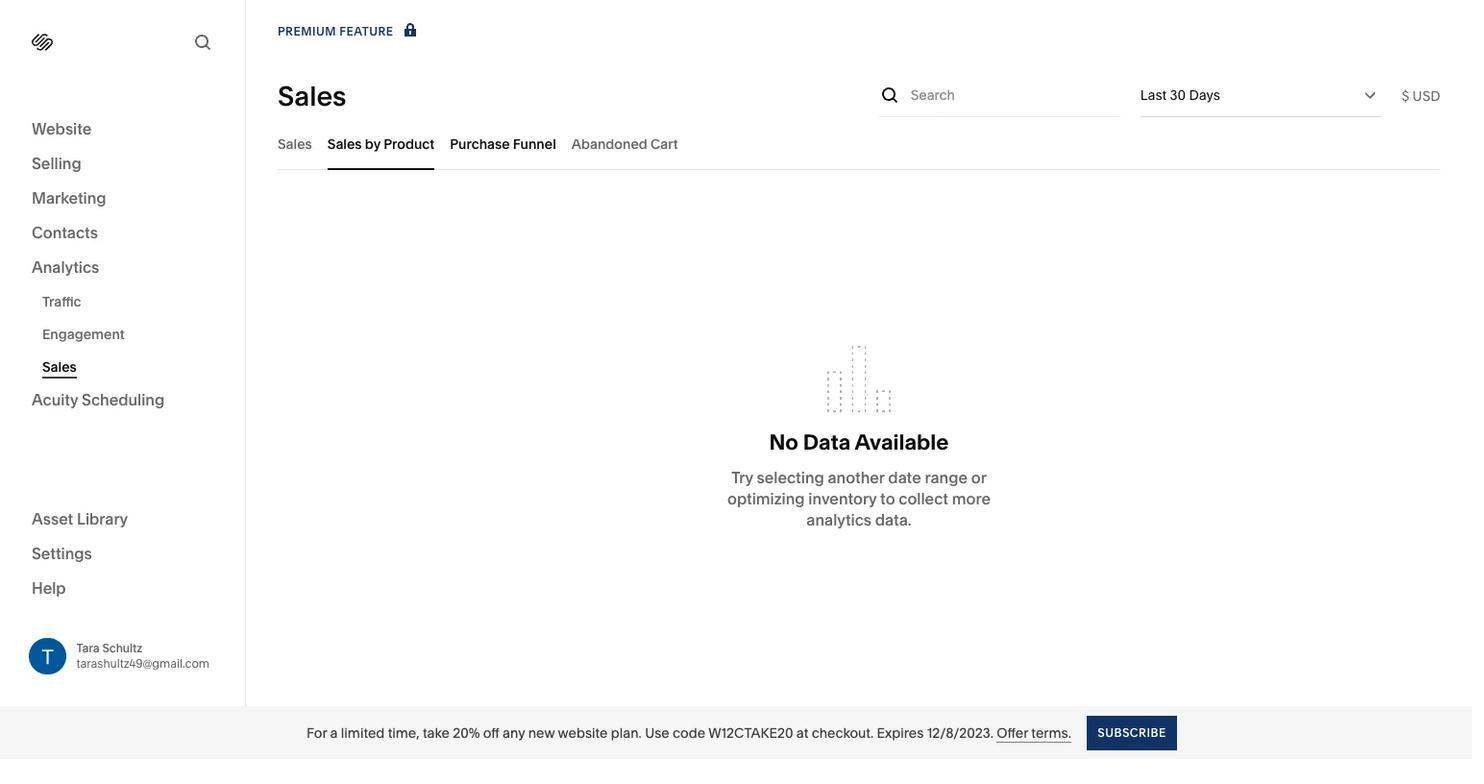 Task type: describe. For each thing, give the bounding box(es) containing it.
no data available
[[770, 429, 949, 455]]

asset library link
[[32, 508, 213, 531]]

library
[[77, 509, 128, 528]]

days
[[1190, 87, 1221, 104]]

settings
[[32, 544, 92, 563]]

try
[[732, 468, 753, 487]]

premium feature
[[278, 24, 394, 38]]

no
[[770, 429, 799, 455]]

checkout.
[[812, 724, 874, 742]]

last 30 days button
[[1141, 74, 1381, 116]]

try selecting another date range or optimizing inventory to collect more analytics data.
[[728, 468, 991, 529]]

sales link
[[42, 351, 224, 384]]

website
[[558, 724, 608, 742]]

purchase funnel button
[[450, 117, 556, 170]]

abandoned
[[572, 135, 648, 152]]

$ usd
[[1402, 87, 1441, 104]]

asset library
[[32, 509, 128, 528]]

30
[[1170, 87, 1186, 104]]

data
[[803, 429, 851, 455]]

feature
[[340, 24, 394, 38]]

abandoned cart
[[572, 135, 678, 152]]

for a limited time, take 20% off any new website plan. use code w12ctake20 at checkout. expires 12/8/2023. offer terms.
[[307, 724, 1072, 742]]

at
[[797, 724, 809, 742]]

selling
[[32, 154, 81, 173]]

date
[[889, 468, 922, 487]]

another
[[828, 468, 885, 487]]

help link
[[32, 577, 66, 598]]

engagement
[[42, 326, 125, 343]]

selecting
[[757, 468, 825, 487]]

tara schultz tarashultz49@gmail.com
[[76, 641, 210, 671]]

premium feature button
[[278, 21, 421, 42]]

website
[[32, 119, 92, 138]]

engagement link
[[42, 318, 224, 351]]

offer
[[997, 724, 1029, 742]]

to
[[881, 489, 896, 508]]

w12ctake20
[[709, 724, 794, 742]]

limited
[[341, 724, 385, 742]]

asset
[[32, 509, 73, 528]]

subscribe
[[1098, 725, 1166, 740]]

purchase
[[450, 135, 510, 152]]

sales button
[[278, 117, 312, 170]]

acuity scheduling
[[32, 390, 165, 410]]

marketing
[[32, 188, 106, 208]]

last
[[1141, 87, 1167, 104]]

premium
[[278, 24, 336, 38]]

analytics
[[807, 510, 872, 529]]

selling link
[[32, 153, 213, 176]]



Task type: vqa. For each thing, say whether or not it's contained in the screenshot.
30
yes



Task type: locate. For each thing, give the bounding box(es) containing it.
terms.
[[1032, 724, 1072, 742]]

acuity scheduling link
[[32, 389, 213, 412]]

funnel
[[513, 135, 556, 152]]

by
[[365, 135, 381, 152]]

Search field
[[911, 85, 1088, 106]]

take
[[423, 724, 450, 742]]

offer terms. link
[[997, 724, 1072, 743]]

help
[[32, 578, 66, 597]]

settings link
[[32, 543, 213, 566]]

traffic
[[42, 293, 81, 311]]

contacts
[[32, 223, 98, 242]]

tarashultz49@gmail.com
[[76, 656, 210, 671]]

off
[[483, 724, 500, 742]]

20%
[[453, 724, 480, 742]]

last 30 days
[[1141, 87, 1221, 104]]

subscribe button
[[1087, 716, 1177, 750]]

time,
[[388, 724, 420, 742]]

traffic link
[[42, 286, 224, 318]]

purchase funnel
[[450, 135, 556, 152]]

sales inside button
[[328, 135, 362, 152]]

collect
[[899, 489, 949, 508]]

$
[[1402, 87, 1410, 104]]

marketing link
[[32, 187, 213, 211]]

scheduling
[[82, 390, 165, 410]]

use
[[645, 724, 670, 742]]

12/8/2023.
[[927, 724, 994, 742]]

analytics link
[[32, 257, 213, 280]]

tara
[[76, 641, 100, 655]]

usd
[[1413, 87, 1441, 104]]

inventory
[[809, 489, 877, 508]]

code
[[673, 724, 706, 742]]

tab list containing sales
[[278, 117, 1441, 170]]

any
[[503, 724, 525, 742]]

expires
[[877, 724, 924, 742]]

abandoned cart button
[[572, 117, 678, 170]]

sales
[[278, 79, 347, 112], [278, 135, 312, 152], [328, 135, 362, 152], [42, 359, 77, 376]]

acuity
[[32, 390, 78, 410]]

schultz
[[102, 641, 143, 655]]

a
[[330, 724, 338, 742]]

cart
[[651, 135, 678, 152]]

optimizing
[[728, 489, 805, 508]]

more
[[952, 489, 991, 508]]

data.
[[876, 510, 912, 529]]

tab list
[[278, 117, 1441, 170]]

analytics
[[32, 258, 99, 277]]

plan.
[[611, 724, 642, 742]]

website link
[[32, 118, 213, 141]]

new
[[528, 724, 555, 742]]

available
[[855, 429, 949, 455]]

sales by product button
[[328, 117, 435, 170]]

product
[[384, 135, 435, 152]]

sales by product
[[328, 135, 435, 152]]

range
[[925, 468, 968, 487]]

contacts link
[[32, 222, 213, 245]]

for
[[307, 724, 327, 742]]

or
[[972, 468, 987, 487]]



